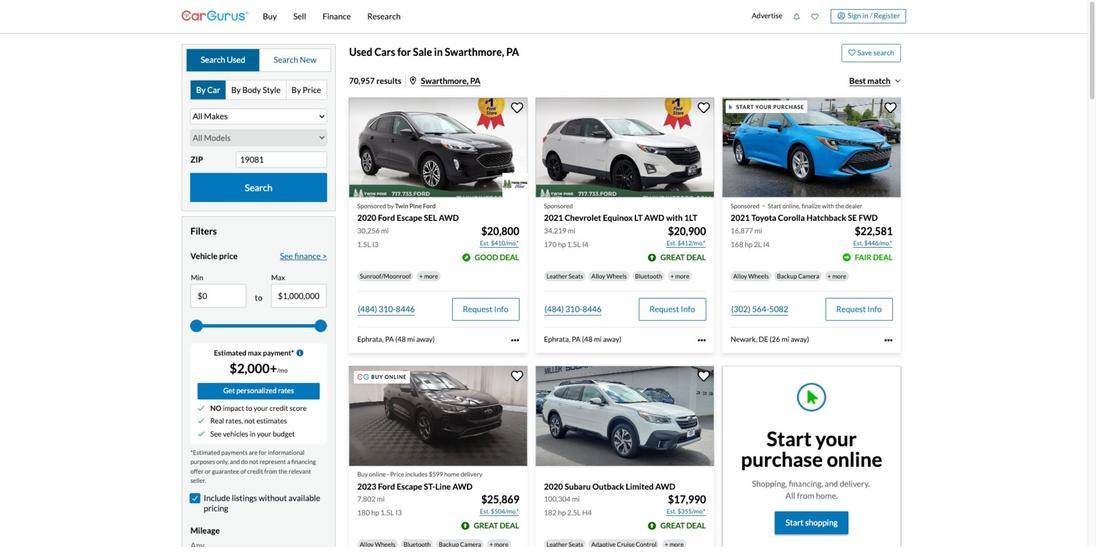 Task type: vqa. For each thing, say whether or not it's contained in the screenshot.
Twin Pine Ford 'icon'
yes



Task type: describe. For each thing, give the bounding box(es) containing it.
mouse pointer image
[[729, 104, 732, 110]]

heart image
[[848, 49, 855, 56]]

1 vertical spatial tab list
[[190, 80, 327, 100]]

1 ellipsis h image from the left
[[511, 336, 519, 344]]

2 check image from the top
[[198, 430, 205, 438]]

2 ellipsis h image from the left
[[698, 336, 706, 344]]

maximum slider
[[315, 320, 327, 332]]

open notifications image
[[793, 13, 800, 20]]

1 horizontal spatial menu item
[[824, 9, 906, 24]]

info circle image
[[296, 349, 303, 356]]

0 horizontal spatial menu item
[[746, 2, 788, 31]]



Task type: locate. For each thing, give the bounding box(es) containing it.
saved cars image
[[811, 13, 818, 20]]

menu item left open notifications icon
[[746, 2, 788, 31]]

None telephone field
[[236, 151, 327, 168]]

black 2023 ford escape st-line awd suv / crossover all-wheel drive 8-speed automatic image
[[349, 366, 528, 466]]

0 horizontal spatial ellipsis h image
[[511, 336, 519, 344]]

tab
[[187, 49, 260, 71], [260, 49, 330, 71], [191, 81, 226, 99], [226, 81, 286, 99], [286, 81, 326, 99]]

ellipsis h image
[[511, 336, 519, 344], [698, 336, 706, 344]]

menu item up the heart 'image'
[[824, 9, 906, 24]]

agate black metallic 2020 ford escape sel awd suv / crossover all-wheel drive automatic image
[[349, 97, 528, 198]]

blue 2021 toyota corolla hatchback se fwd hatchback front-wheel drive continuously variable transmission image
[[722, 97, 901, 198]]

map marker alt image
[[410, 77, 416, 85]]

crystal white pearl - w5p 2020 subaru outback limited awd suv / crossover all-wheel drive continuously variable transmission image
[[536, 366, 714, 466]]

include listings without available pricing image
[[190, 494, 200, 503]]

silver ice metallic 2021 chevrolet equinox lt awd with 1lt suv / crossover four-wheel drive automatic image
[[536, 97, 714, 198]]

Include listings without available pricing button
[[190, 494, 200, 503]]

user icon image
[[837, 12, 845, 20]]

ellipsis h image
[[885, 336, 893, 344]]

1 vertical spatial check image
[[198, 430, 205, 438]]

twin pine ford image
[[502, 173, 528, 198]]

minimum slider
[[190, 320, 203, 332]]

0 vertical spatial check image
[[198, 418, 205, 425]]

1 check image from the top
[[198, 418, 205, 425]]

tab list
[[186, 48, 331, 72], [190, 80, 327, 100]]

1 horizontal spatial ellipsis h image
[[698, 336, 706, 344]]

menu item
[[746, 2, 788, 31], [824, 9, 906, 24]]

0 vertical spatial tab list
[[186, 48, 331, 72]]

menu
[[746, 2, 906, 31]]

check image
[[198, 405, 205, 412]]

check image
[[198, 418, 205, 425], [198, 430, 205, 438]]

menu bar
[[248, 0, 746, 33]]

None text field
[[191, 284, 246, 308], [271, 284, 326, 308], [191, 284, 246, 308], [271, 284, 326, 308]]



